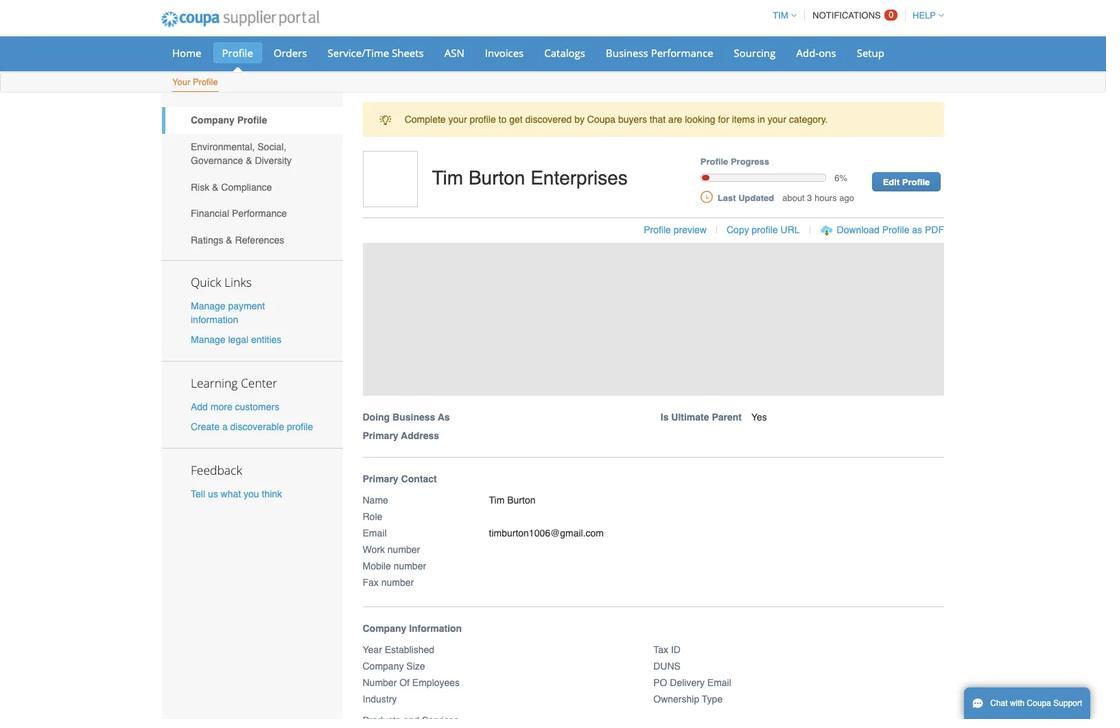 Task type: describe. For each thing, give the bounding box(es) containing it.
profile up social,
[[237, 115, 267, 126]]

home
[[172, 46, 202, 60]]

environmental,
[[191, 141, 255, 152]]

links
[[224, 274, 252, 290]]

performance for financial performance
[[232, 208, 287, 219]]

complete
[[405, 114, 446, 125]]

edit profile
[[883, 177, 930, 188]]

tim for tim
[[773, 10, 789, 21]]

manage for manage payment information
[[191, 300, 226, 311]]

2 your from the left
[[768, 114, 787, 125]]

duns
[[654, 661, 681, 672]]

items
[[732, 114, 755, 125]]

create
[[191, 422, 220, 433]]

company size
[[363, 661, 425, 672]]

add-
[[797, 46, 819, 60]]

service/time sheets link
[[319, 43, 433, 63]]

for
[[718, 114, 730, 125]]

company for company size
[[363, 661, 404, 672]]

profile left progress
[[701, 157, 729, 167]]

copy profile url button
[[727, 223, 800, 237]]

chat
[[991, 699, 1008, 709]]

ownership
[[654, 694, 700, 705]]

add more customers
[[191, 402, 280, 413]]

sourcing link
[[725, 43, 785, 63]]

company profile
[[191, 115, 267, 126]]

size
[[407, 661, 425, 672]]

mobile
[[363, 561, 391, 572]]

asn
[[445, 46, 465, 60]]

help
[[913, 10, 936, 21]]

burton for tim burton enterprises
[[469, 167, 525, 189]]

primary for primary address
[[363, 430, 399, 441]]

create a discoverable profile
[[191, 422, 313, 433]]

timburton1006@gmail.com
[[489, 528, 604, 539]]

add-ons link
[[788, 43, 846, 63]]

tim burton enterprises banner
[[358, 151, 959, 458]]

risk & compliance link
[[162, 174, 342, 200]]

payment
[[228, 300, 265, 311]]

sheets
[[392, 46, 424, 60]]

profile progress
[[701, 157, 770, 167]]

navigation containing notifications 0
[[767, 2, 945, 29]]

business performance link
[[597, 43, 723, 63]]

profile inside button
[[883, 225, 910, 236]]

performance for business performance
[[651, 46, 714, 60]]

center
[[241, 375, 277, 391]]

pdf
[[925, 225, 945, 236]]

type
[[702, 694, 723, 705]]

primary for primary contact
[[363, 473, 399, 484]]

your profile link
[[172, 74, 219, 92]]

profile left preview
[[644, 225, 671, 236]]

work number mobile number fax number
[[363, 544, 426, 588]]

company for company information
[[363, 623, 407, 634]]

preview
[[674, 225, 707, 236]]

governance
[[191, 155, 243, 166]]

business inside tim burton enterprises banner
[[393, 412, 435, 423]]

financial performance
[[191, 208, 287, 219]]

company for company profile
[[191, 115, 235, 126]]

profile preview link
[[644, 225, 707, 236]]

sourcing
[[734, 46, 776, 60]]

environmental, social, governance & diversity
[[191, 141, 292, 166]]

tim burton
[[489, 495, 536, 506]]

chat with coupa support
[[991, 699, 1083, 709]]

discovered
[[526, 114, 572, 125]]

get
[[510, 114, 523, 125]]

notifications 0
[[813, 10, 894, 21]]

tim for tim burton enterprises
[[432, 167, 464, 189]]

environmental, social, governance & diversity link
[[162, 134, 342, 174]]

setup link
[[848, 43, 894, 63]]

0 horizontal spatial profile
[[287, 422, 313, 433]]

ultimate
[[672, 412, 710, 423]]

primary address
[[363, 430, 439, 441]]

contact
[[401, 473, 437, 484]]

information
[[409, 623, 462, 634]]

tax id duns po delivery email ownership type
[[654, 644, 732, 705]]

6%
[[835, 173, 848, 183]]

buyers
[[619, 114, 647, 125]]

delivery
[[670, 677, 705, 688]]

yes
[[752, 412, 767, 423]]

looking
[[685, 114, 716, 125]]

ago
[[840, 193, 855, 203]]

0 vertical spatial number
[[388, 544, 420, 555]]

tim link
[[767, 10, 797, 21]]

coupa inside alert
[[588, 114, 616, 125]]

edit profile link
[[873, 172, 941, 192]]

ons
[[819, 46, 837, 60]]

manage for manage legal entities
[[191, 334, 226, 345]]

& for references
[[226, 235, 233, 246]]

fax
[[363, 577, 379, 588]]

business performance
[[606, 46, 714, 60]]

to
[[499, 114, 507, 125]]



Task type: vqa. For each thing, say whether or not it's contained in the screenshot.
cXML Errors
no



Task type: locate. For each thing, give the bounding box(es) containing it.
2 horizontal spatial profile
[[752, 225, 778, 236]]

catalogs link
[[536, 43, 595, 63]]

1 your from the left
[[449, 114, 467, 125]]

discoverable
[[230, 422, 284, 433]]

name
[[363, 495, 388, 506]]

coupa right with
[[1027, 699, 1052, 709]]

& for compliance
[[212, 182, 219, 193]]

are
[[669, 114, 683, 125]]

profile left url
[[752, 225, 778, 236]]

tim burton enterprises image
[[363, 151, 418, 208]]

po
[[654, 677, 668, 688]]

0 horizontal spatial email
[[363, 528, 387, 539]]

coupa inside button
[[1027, 699, 1052, 709]]

1 horizontal spatial performance
[[651, 46, 714, 60]]

tim up sourcing
[[773, 10, 789, 21]]

1 vertical spatial burton
[[507, 495, 536, 506]]

manage inside manage payment information
[[191, 300, 226, 311]]

2 vertical spatial number
[[382, 577, 414, 588]]

tim right tim burton enterprises image
[[432, 167, 464, 189]]

2 primary from the top
[[363, 473, 399, 484]]

1 horizontal spatial your
[[768, 114, 787, 125]]

risk
[[191, 182, 210, 193]]

home link
[[163, 43, 210, 63]]

enterprises
[[531, 167, 628, 189]]

business right catalogs link
[[606, 46, 649, 60]]

updated
[[739, 193, 775, 203]]

burton up timburton1006@gmail.com on the bottom of page
[[507, 495, 536, 506]]

profile inside alert
[[470, 114, 496, 125]]

ratings & references link
[[162, 227, 342, 254]]

email up the work
[[363, 528, 387, 539]]

download
[[837, 225, 880, 236]]

think
[[262, 489, 282, 500]]

hours
[[815, 193, 837, 203]]

social,
[[258, 141, 286, 152]]

tim for tim burton
[[489, 495, 505, 506]]

copy profile url
[[727, 225, 800, 236]]

1 horizontal spatial coupa
[[1027, 699, 1052, 709]]

0 horizontal spatial tim
[[432, 167, 464, 189]]

0 vertical spatial tim
[[773, 10, 789, 21]]

number right the work
[[388, 544, 420, 555]]

edit
[[883, 177, 900, 188]]

1 vertical spatial &
[[212, 182, 219, 193]]

navigation
[[767, 2, 945, 29]]

compliance
[[221, 182, 272, 193]]

orders
[[274, 46, 307, 60]]

1 vertical spatial tim
[[432, 167, 464, 189]]

tell
[[191, 489, 205, 500]]

& inside environmental, social, governance & diversity
[[246, 155, 252, 166]]

0 horizontal spatial performance
[[232, 208, 287, 219]]

profile left as
[[883, 225, 910, 236]]

company inside "link"
[[191, 115, 235, 126]]

tell us what you think
[[191, 489, 282, 500]]

tim inside navigation
[[773, 10, 789, 21]]

1 vertical spatial number
[[394, 561, 426, 572]]

company profile link
[[162, 107, 342, 134]]

number of employees
[[363, 677, 460, 688]]

profile inside button
[[752, 225, 778, 236]]

company up year
[[363, 623, 407, 634]]

& right risk
[[212, 182, 219, 193]]

quick
[[191, 274, 221, 290]]

doing business as
[[363, 412, 450, 423]]

0 vertical spatial coupa
[[588, 114, 616, 125]]

profile down "coupa supplier portal" image
[[222, 46, 253, 60]]

last updated
[[718, 193, 775, 203]]

manage up information
[[191, 300, 226, 311]]

coupa right by
[[588, 114, 616, 125]]

of
[[400, 677, 410, 688]]

profile link
[[213, 43, 262, 63]]

profile left to
[[470, 114, 496, 125]]

setup
[[857, 46, 885, 60]]

manage
[[191, 300, 226, 311], [191, 334, 226, 345]]

1 vertical spatial performance
[[232, 208, 287, 219]]

learning center
[[191, 375, 277, 391]]

company up the number
[[363, 661, 404, 672]]

notifications
[[813, 10, 881, 21]]

url
[[781, 225, 800, 236]]

primary inside tim burton enterprises banner
[[363, 430, 399, 441]]

service/time sheets
[[328, 46, 424, 60]]

number down mobile
[[382, 577, 414, 588]]

about
[[783, 193, 805, 203]]

coupa
[[588, 114, 616, 125], [1027, 699, 1052, 709]]

0 vertical spatial manage
[[191, 300, 226, 311]]

1 vertical spatial primary
[[363, 473, 399, 484]]

ratings & references
[[191, 235, 284, 246]]

doing
[[363, 412, 390, 423]]

manage down information
[[191, 334, 226, 345]]

number
[[363, 677, 397, 688]]

company information
[[363, 623, 462, 634]]

1 horizontal spatial &
[[226, 235, 233, 246]]

your
[[172, 77, 190, 87]]

1 manage from the top
[[191, 300, 226, 311]]

1 vertical spatial manage
[[191, 334, 226, 345]]

business inside "link"
[[606, 46, 649, 60]]

0 vertical spatial company
[[191, 115, 235, 126]]

your right complete
[[449, 114, 467, 125]]

&
[[246, 155, 252, 166], [212, 182, 219, 193], [226, 235, 233, 246]]

profile right "discoverable"
[[287, 422, 313, 433]]

tell us what you think button
[[191, 488, 282, 501]]

learning
[[191, 375, 238, 391]]

2 manage from the top
[[191, 334, 226, 345]]

2 vertical spatial &
[[226, 235, 233, 246]]

coupa supplier portal image
[[152, 2, 329, 36]]

risk & compliance
[[191, 182, 272, 193]]

1 vertical spatial coupa
[[1027, 699, 1052, 709]]

your
[[449, 114, 467, 125], [768, 114, 787, 125]]

tim inside banner
[[432, 167, 464, 189]]

manage legal entities link
[[191, 334, 282, 345]]

1 primary from the top
[[363, 430, 399, 441]]

0 horizontal spatial your
[[449, 114, 467, 125]]

us
[[208, 489, 218, 500]]

legal
[[228, 334, 249, 345]]

download profile as pdf
[[837, 225, 945, 236]]

burton for tim burton
[[507, 495, 536, 506]]

download profile as pdf button
[[837, 223, 945, 237]]

1 vertical spatial email
[[708, 677, 732, 688]]

0 vertical spatial business
[[606, 46, 649, 60]]

performance inside "link"
[[651, 46, 714, 60]]

0 vertical spatial burton
[[469, 167, 525, 189]]

email inside tax id duns po delivery email ownership type
[[708, 677, 732, 688]]

burton down to
[[469, 167, 525, 189]]

manage payment information link
[[191, 300, 265, 325]]

1 vertical spatial profile
[[752, 225, 778, 236]]

complete your profile to get discovered by coupa buyers that are looking for items in your category. alert
[[363, 102, 945, 137]]

address
[[401, 430, 439, 441]]

is
[[661, 412, 669, 423]]

& right ratings
[[226, 235, 233, 246]]

background image
[[363, 243, 945, 396]]

industry
[[363, 694, 397, 705]]

0 horizontal spatial &
[[212, 182, 219, 193]]

primary contact
[[363, 473, 437, 484]]

asn link
[[436, 43, 474, 63]]

ratings
[[191, 235, 223, 246]]

business up address
[[393, 412, 435, 423]]

company up environmental,
[[191, 115, 235, 126]]

your right in
[[768, 114, 787, 125]]

profile right your at the top of page
[[193, 77, 218, 87]]

2 vertical spatial tim
[[489, 495, 505, 506]]

2 vertical spatial company
[[363, 661, 404, 672]]

primary down doing
[[363, 430, 399, 441]]

established
[[385, 644, 435, 655]]

primary up name
[[363, 473, 399, 484]]

chat with coupa support button
[[965, 688, 1091, 720]]

entities
[[251, 334, 282, 345]]

0 vertical spatial performance
[[651, 46, 714, 60]]

2 horizontal spatial &
[[246, 155, 252, 166]]

1 horizontal spatial email
[[708, 677, 732, 688]]

catalogs
[[545, 46, 586, 60]]

0 vertical spatial primary
[[363, 430, 399, 441]]

in
[[758, 114, 765, 125]]

1 horizontal spatial tim
[[489, 495, 505, 506]]

tim up timburton1006@gmail.com on the bottom of page
[[489, 495, 505, 506]]

burton inside banner
[[469, 167, 525, 189]]

1 vertical spatial company
[[363, 623, 407, 634]]

quick links
[[191, 274, 252, 290]]

0 horizontal spatial business
[[393, 412, 435, 423]]

feedback
[[191, 462, 242, 479]]

0 vertical spatial profile
[[470, 114, 496, 125]]

1 vertical spatial business
[[393, 412, 435, 423]]

as
[[438, 412, 450, 423]]

1 horizontal spatial business
[[606, 46, 649, 60]]

2 horizontal spatial tim
[[773, 10, 789, 21]]

2 vertical spatial profile
[[287, 422, 313, 433]]

0 vertical spatial email
[[363, 528, 387, 539]]

0 vertical spatial &
[[246, 155, 252, 166]]

support
[[1054, 699, 1083, 709]]

performance up are
[[651, 46, 714, 60]]

profile right edit
[[903, 177, 930, 188]]

diversity
[[255, 155, 292, 166]]

financial performance link
[[162, 200, 342, 227]]

company
[[191, 115, 235, 126], [363, 623, 407, 634], [363, 661, 404, 672]]

invoices
[[485, 46, 524, 60]]

& left diversity
[[246, 155, 252, 166]]

performance up references
[[232, 208, 287, 219]]

number
[[388, 544, 420, 555], [394, 561, 426, 572], [382, 577, 414, 588]]

add-ons
[[797, 46, 837, 60]]

that
[[650, 114, 666, 125]]

about 3 hours ago
[[783, 193, 855, 203]]

email up type
[[708, 677, 732, 688]]

help link
[[907, 10, 945, 21]]

0 horizontal spatial coupa
[[588, 114, 616, 125]]

references
[[235, 235, 284, 246]]

1 horizontal spatial profile
[[470, 114, 496, 125]]

number right mobile
[[394, 561, 426, 572]]



